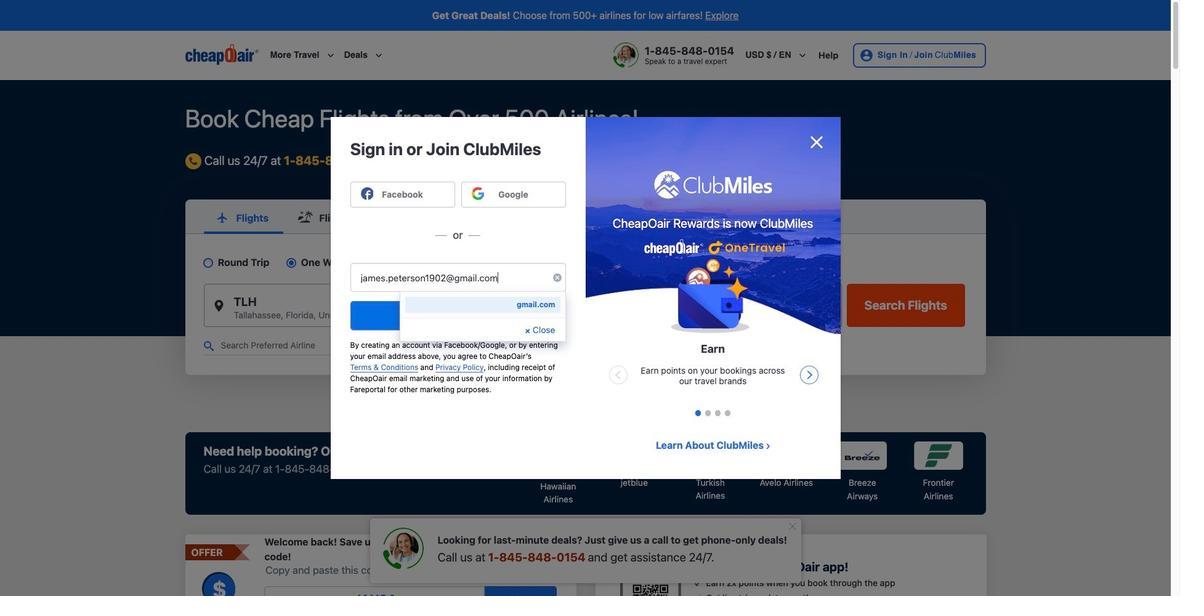 Task type: describe. For each thing, give the bounding box(es) containing it.
5 srt airline image from the left
[[914, 442, 964, 470]]

cookie consent banner dialog
[[0, 552, 1171, 597]]

Search Preferred Airline text field
[[204, 337, 354, 356]]

call us at image
[[382, 528, 424, 570]]

sign up modal dialog
[[331, 117, 841, 479]]

clear field image inside sign up modal dialog
[[553, 273, 563, 283]]

cheapoair app download banner image
[[620, 555, 682, 597]]

1 srt airline image from the left
[[610, 442, 659, 470]]

3 srt airline image from the left
[[762, 442, 811, 470]]



Task type: vqa. For each thing, say whether or not it's contained in the screenshot.
search box
yes



Task type: locate. For each thing, give the bounding box(es) containing it.
clear field image
[[553, 273, 563, 283], [572, 283, 581, 293]]

clear field image
[[381, 283, 390, 293]]

None text field
[[265, 587, 485, 597]]

None button
[[847, 284, 965, 327]]

speak to a travel expert image
[[613, 42, 639, 68]]

srt airline image
[[610, 442, 659, 470], [686, 442, 735, 470], [762, 442, 811, 470], [838, 442, 888, 470], [914, 442, 964, 470]]

social signin google image
[[472, 187, 485, 200]]

4 srt airline image from the left
[[838, 442, 888, 470]]

Email Address email field
[[350, 263, 566, 292]]

None search field
[[0, 80, 1171, 433]]

social signin facebook image
[[361, 187, 374, 200]]

0 horizontal spatial clear field image
[[553, 273, 563, 283]]

1 horizontal spatial clear field image
[[572, 283, 581, 293]]

search widget tabs tab list
[[185, 200, 986, 234]]

2 srt airline image from the left
[[686, 442, 735, 470]]

form
[[185, 200, 986, 375]]

search image
[[204, 341, 214, 351]]



